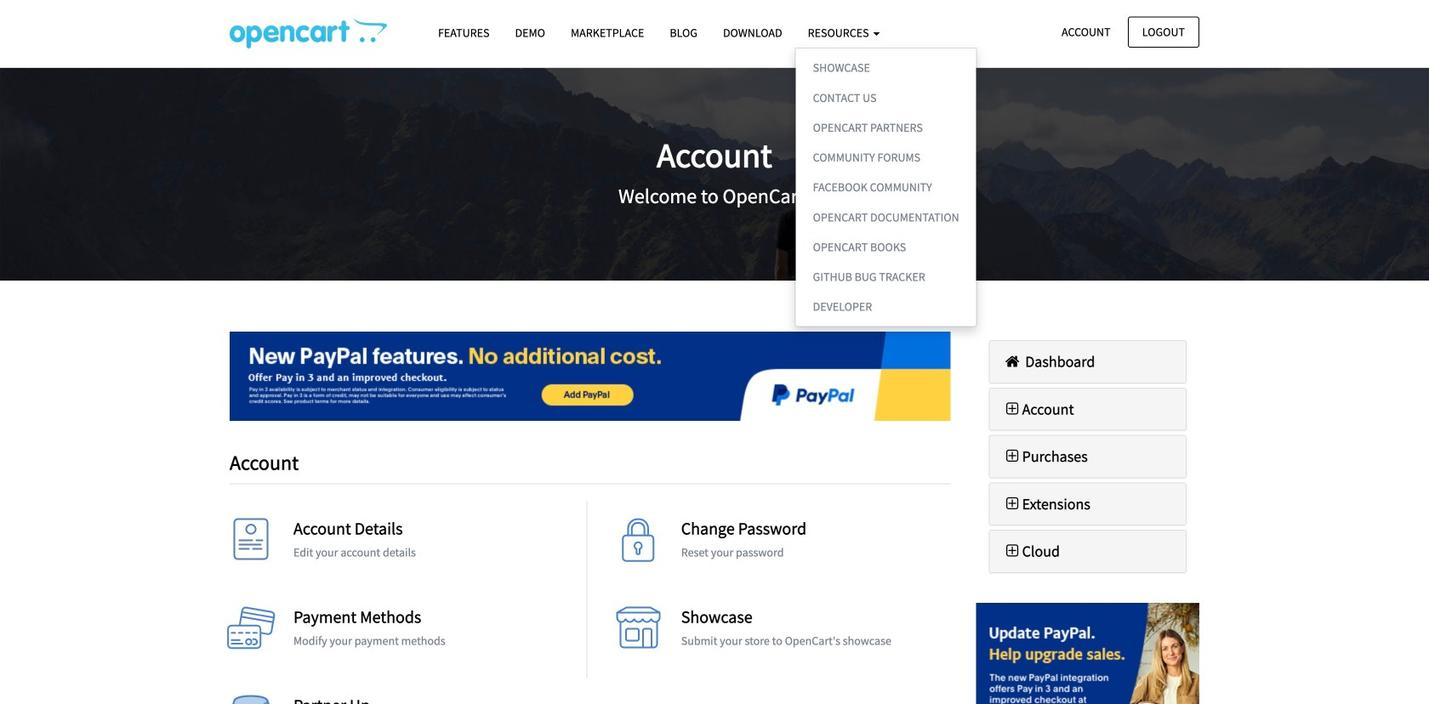 Task type: vqa. For each thing, say whether or not it's contained in the screenshot.
OpenCart - Blog image
no



Task type: locate. For each thing, give the bounding box(es) containing it.
1 vertical spatial plus square o image
[[1003, 544, 1022, 559]]

1 vertical spatial plus square o image
[[1003, 449, 1022, 464]]

0 vertical spatial plus square o image
[[1003, 496, 1022, 512]]

0 vertical spatial paypal image
[[230, 332, 951, 421]]

2 plus square o image from the top
[[1003, 449, 1022, 464]]

paypal image
[[230, 332, 951, 421], [976, 603, 1200, 704]]

account image
[[225, 519, 276, 570]]

plus square o image
[[1003, 401, 1022, 417], [1003, 449, 1022, 464]]

1 horizontal spatial paypal image
[[976, 603, 1200, 704]]

showcase image
[[613, 607, 664, 658]]

plus square o image
[[1003, 496, 1022, 512], [1003, 544, 1022, 559]]

0 vertical spatial plus square o image
[[1003, 401, 1022, 417]]

0 horizontal spatial paypal image
[[230, 332, 951, 421]]



Task type: describe. For each thing, give the bounding box(es) containing it.
opencart - your account image
[[230, 18, 387, 48]]

1 vertical spatial paypal image
[[976, 603, 1200, 704]]

change password image
[[613, 519, 664, 570]]

1 plus square o image from the top
[[1003, 496, 1022, 512]]

home image
[[1003, 354, 1022, 369]]

payment methods image
[[225, 607, 276, 658]]

2 plus square o image from the top
[[1003, 544, 1022, 559]]

apply to become a partner image
[[225, 696, 276, 704]]

1 plus square o image from the top
[[1003, 401, 1022, 417]]



